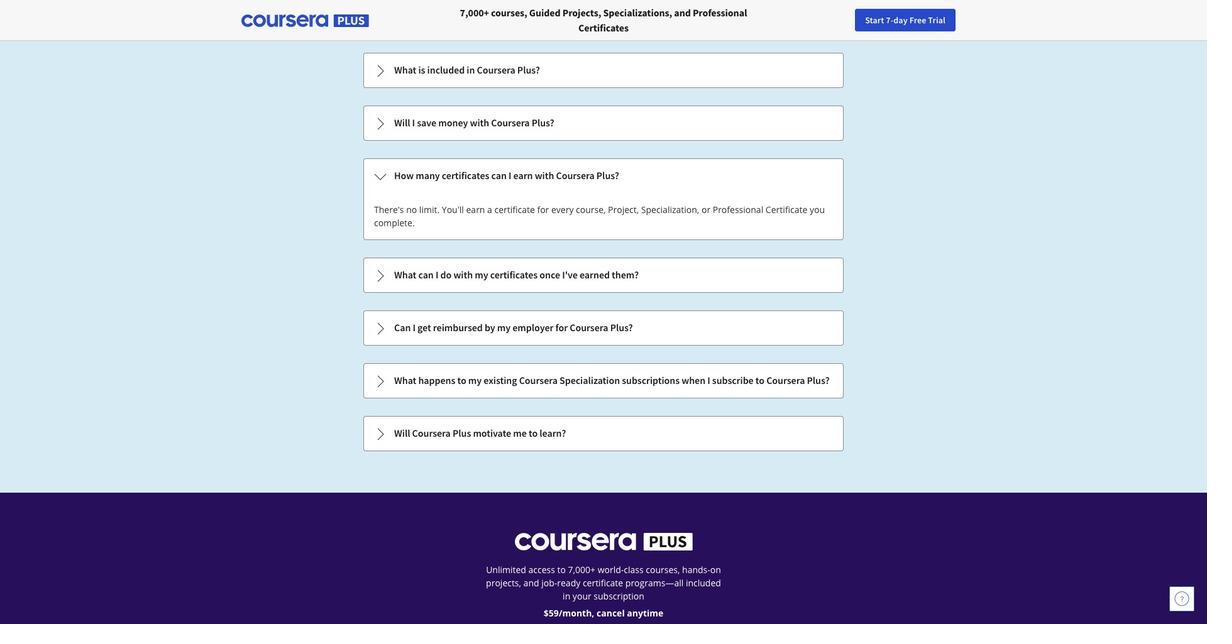 Task type: vqa. For each thing, say whether or not it's contained in the screenshot.
What do you want to learn? text field
no



Task type: locate. For each thing, give the bounding box(es) containing it.
certificate down world-
[[583, 577, 623, 589]]

with right money
[[470, 116, 489, 129]]

0 vertical spatial your
[[957, 14, 974, 26]]

what happens to my existing coursera specialization subscriptions when i subscribe to coursera plus? button
[[364, 364, 843, 398]]

what
[[394, 64, 416, 76], [394, 269, 416, 281], [394, 374, 416, 387]]

there's no limit. you'll earn a certificate for every course, project, specialization, or professional certificate you complete.
[[374, 204, 825, 229]]

with up the every
[[535, 169, 554, 182]]

included
[[427, 64, 465, 76], [686, 577, 721, 589]]

in right is
[[467, 64, 475, 76]]

my
[[475, 269, 488, 281], [497, 321, 511, 334], [468, 374, 482, 387]]

included right is
[[427, 64, 465, 76]]

free
[[910, 14, 927, 26]]

coursera plus image
[[241, 15, 369, 27], [515, 533, 693, 551]]

coursera left plus
[[412, 427, 451, 440]]

coursera up how many certificates can i earn with coursera plus?
[[491, 116, 530, 129]]

1 vertical spatial earn
[[466, 204, 485, 216]]

for inside dropdown button
[[556, 321, 568, 334]]

my right 'do'
[[475, 269, 488, 281]]

0 vertical spatial in
[[467, 64, 475, 76]]

many
[[416, 169, 440, 182]]

my inside dropdown button
[[468, 374, 482, 387]]

1 vertical spatial certificate
[[583, 577, 623, 589]]

what can i do with my certificates once i've earned them?
[[394, 269, 639, 281]]

0 horizontal spatial for
[[537, 204, 549, 216]]

what left happens
[[394, 374, 416, 387]]

and right specializations,
[[674, 6, 691, 19]]

7,000+ up ready
[[568, 564, 596, 576]]

professional
[[693, 6, 747, 19], [713, 204, 764, 216]]

1 vertical spatial certificates
[[490, 269, 538, 281]]

2 vertical spatial with
[[454, 269, 473, 281]]

with
[[470, 116, 489, 129], [535, 169, 554, 182], [454, 269, 473, 281]]

will left plus
[[394, 427, 410, 440]]

courses, up the "programs—all"
[[646, 564, 680, 576]]

coursera inside will coursera plus motivate me to learn? dropdown button
[[412, 427, 451, 440]]

plus
[[453, 427, 471, 440]]

2 vertical spatial what
[[394, 374, 416, 387]]

0 vertical spatial certificate
[[495, 204, 535, 216]]

my right by
[[497, 321, 511, 334]]

1 vertical spatial will
[[394, 427, 410, 440]]

1 vertical spatial in
[[563, 590, 570, 602]]

career
[[994, 14, 1018, 26]]

1 vertical spatial and
[[524, 577, 539, 589]]

1 horizontal spatial certificate
[[583, 577, 623, 589]]

0 horizontal spatial in
[[467, 64, 475, 76]]

find your new career link
[[933, 13, 1024, 28]]

1 vertical spatial my
[[497, 321, 511, 334]]

will inside dropdown button
[[394, 116, 410, 129]]

to right me in the left of the page
[[529, 427, 538, 440]]

how many certificates can i earn with coursera plus? button
[[364, 159, 843, 193]]

and inside unlimited access to 7,000+ world-class courses, hands-on projects, and job-ready certificate programs—all included in your subscription $59 /month, cancel anytime
[[524, 577, 539, 589]]

how many certificates can i earn with coursera plus?
[[394, 169, 619, 182]]

programs—all
[[626, 577, 684, 589]]

0 horizontal spatial your
[[573, 590, 592, 602]]

1 vertical spatial coursera plus image
[[515, 533, 693, 551]]

will i save money with coursera plus?
[[394, 116, 554, 129]]

earn inside there's no limit. you'll earn a certificate for every course, project, specialization, or professional certificate you complete.
[[466, 204, 485, 216]]

0 vertical spatial will
[[394, 116, 410, 129]]

/month,
[[559, 607, 594, 619]]

limit.
[[419, 204, 440, 216]]

by
[[485, 321, 495, 334]]

coursera inside how many certificates can i earn with coursera plus? dropdown button
[[556, 169, 595, 182]]

1 horizontal spatial coursera plus image
[[515, 533, 693, 551]]

complete.
[[374, 217, 415, 229]]

0 vertical spatial for
[[537, 204, 549, 216]]

courses, left guided
[[491, 6, 527, 19]]

1 horizontal spatial earn
[[513, 169, 533, 182]]

7,000+
[[460, 6, 489, 19], [568, 564, 596, 576]]

certificate
[[495, 204, 535, 216], [583, 577, 623, 589]]

is
[[418, 64, 425, 76]]

2 what from the top
[[394, 269, 416, 281]]

0 horizontal spatial coursera plus image
[[241, 15, 369, 27]]

what happens to my existing coursera specialization subscriptions when i subscribe to coursera plus?
[[394, 374, 830, 387]]

your
[[957, 14, 974, 26], [573, 590, 592, 602]]

specialization
[[560, 374, 620, 387]]

1 horizontal spatial can
[[491, 169, 507, 182]]

i
[[412, 116, 415, 129], [509, 169, 511, 182], [436, 269, 439, 281], [413, 321, 416, 334], [708, 374, 710, 387]]

0 horizontal spatial earn
[[466, 204, 485, 216]]

in down ready
[[563, 590, 570, 602]]

coursera up specialization
[[570, 321, 608, 334]]

subscription
[[594, 590, 644, 602]]

0 horizontal spatial can
[[418, 269, 434, 281]]

2 vertical spatial my
[[468, 374, 482, 387]]

included down hands-
[[686, 577, 721, 589]]

plus?
[[517, 64, 540, 76], [532, 116, 554, 129], [597, 169, 619, 182], [610, 321, 633, 334], [807, 374, 830, 387]]

get
[[418, 321, 431, 334]]

your up the /month,
[[573, 590, 592, 602]]

$59
[[544, 607, 559, 619]]

to up ready
[[557, 564, 566, 576]]

earn
[[513, 169, 533, 182], [466, 204, 485, 216]]

0 horizontal spatial and
[[524, 577, 539, 589]]

0 vertical spatial earn
[[513, 169, 533, 182]]

0 vertical spatial courses,
[[491, 6, 527, 19]]

access
[[529, 564, 555, 576]]

1 horizontal spatial included
[[686, 577, 721, 589]]

coursera inside will i save money with coursera plus? dropdown button
[[491, 116, 530, 129]]

professional inside there's no limit. you'll earn a certificate for every course, project, specialization, or professional certificate you complete.
[[713, 204, 764, 216]]

there's
[[374, 204, 404, 216]]

0 vertical spatial certificates
[[442, 169, 489, 182]]

certificates
[[442, 169, 489, 182], [490, 269, 538, 281]]

reimbursed
[[433, 321, 483, 334]]

can left 'do'
[[418, 269, 434, 281]]

start
[[865, 14, 884, 26]]

will left save
[[394, 116, 410, 129]]

1 horizontal spatial for
[[556, 321, 568, 334]]

0 vertical spatial with
[[470, 116, 489, 129]]

earn inside how many certificates can i earn with coursera plus? dropdown button
[[513, 169, 533, 182]]

1 vertical spatial for
[[556, 321, 568, 334]]

7,000+ up what is included in coursera plus? on the top left
[[460, 6, 489, 19]]

0 vertical spatial professional
[[693, 6, 747, 19]]

1 vertical spatial 7,000+
[[568, 564, 596, 576]]

your right the 'find'
[[957, 14, 974, 26]]

with inside dropdown button
[[470, 116, 489, 129]]

for inside there's no limit. you'll earn a certificate for every course, project, specialization, or professional certificate you complete.
[[537, 204, 549, 216]]

will
[[394, 116, 410, 129], [394, 427, 410, 440]]

to inside dropdown button
[[529, 427, 538, 440]]

1 horizontal spatial and
[[674, 6, 691, 19]]

what left is
[[394, 64, 416, 76]]

certificate right a
[[495, 204, 535, 216]]

with right 'do'
[[454, 269, 473, 281]]

0 vertical spatial what
[[394, 64, 416, 76]]

subscriptions
[[622, 374, 680, 387]]

1 vertical spatial what
[[394, 269, 416, 281]]

1 vertical spatial included
[[686, 577, 721, 589]]

to right happens
[[457, 374, 466, 387]]

0 horizontal spatial courses,
[[491, 6, 527, 19]]

to
[[457, 374, 466, 387], [756, 374, 765, 387], [529, 427, 538, 440], [557, 564, 566, 576]]

motivate
[[473, 427, 511, 440]]

0 vertical spatial coursera plus image
[[241, 15, 369, 27]]

for right employer
[[556, 321, 568, 334]]

coursera up will i save money with coursera plus? on the left of page
[[477, 64, 515, 76]]

for left the every
[[537, 204, 549, 216]]

1 horizontal spatial 7,000+
[[568, 564, 596, 576]]

3 what from the top
[[394, 374, 416, 387]]

coursera right existing
[[519, 374, 558, 387]]

1 what from the top
[[394, 64, 416, 76]]

for
[[537, 204, 549, 216], [556, 321, 568, 334]]

can up a
[[491, 169, 507, 182]]

in inside dropdown button
[[467, 64, 475, 76]]

anytime
[[627, 607, 664, 619]]

guided
[[529, 6, 561, 19]]

once
[[540, 269, 560, 281]]

certificates up you'll
[[442, 169, 489, 182]]

None search field
[[173, 8, 475, 33]]

1 vertical spatial professional
[[713, 204, 764, 216]]

0 vertical spatial can
[[491, 169, 507, 182]]

course,
[[576, 204, 606, 216]]

and down access
[[524, 577, 539, 589]]

to inside unlimited access to 7,000+ world-class courses, hands-on projects, and job-ready certificate programs—all included in your subscription $59 /month, cancel anytime
[[557, 564, 566, 576]]

0 horizontal spatial certificate
[[495, 204, 535, 216]]

coursera inside can i get reimbursed by my employer for coursera plus? dropdown button
[[570, 321, 608, 334]]

1 vertical spatial with
[[535, 169, 554, 182]]

courses, inside unlimited access to 7,000+ world-class courses, hands-on projects, and job-ready certificate programs—all included in your subscription $59 /month, cancel anytime
[[646, 564, 680, 576]]

courses,
[[491, 6, 527, 19], [646, 564, 680, 576]]

0 vertical spatial my
[[475, 269, 488, 281]]

my for by
[[497, 321, 511, 334]]

help center image
[[1175, 592, 1190, 607]]

included inside dropdown button
[[427, 64, 465, 76]]

0 vertical spatial 7,000+
[[460, 6, 489, 19]]

1 horizontal spatial in
[[563, 590, 570, 602]]

in
[[467, 64, 475, 76], [563, 590, 570, 602]]

0 vertical spatial included
[[427, 64, 465, 76]]

certificates left once
[[490, 269, 538, 281]]

what left 'do'
[[394, 269, 416, 281]]

coursera
[[477, 64, 515, 76], [491, 116, 530, 129], [556, 169, 595, 182], [570, 321, 608, 334], [519, 374, 558, 387], [767, 374, 805, 387], [412, 427, 451, 440]]

cancel
[[597, 607, 625, 619]]

what is included in coursera plus? button
[[364, 53, 843, 87]]

0 horizontal spatial included
[[427, 64, 465, 76]]

happens
[[418, 374, 455, 387]]

0 horizontal spatial 7,000+
[[460, 6, 489, 19]]

projects,
[[563, 6, 601, 19]]

coursera up the every
[[556, 169, 595, 182]]

2 will from the top
[[394, 427, 410, 440]]

1 vertical spatial your
[[573, 590, 592, 602]]

1 horizontal spatial courses,
[[646, 564, 680, 576]]

what for what is included in coursera plus?
[[394, 64, 416, 76]]

1 will from the top
[[394, 116, 410, 129]]

day
[[894, 14, 908, 26]]

list
[[362, 0, 845, 453]]

1 vertical spatial courses,
[[646, 564, 680, 576]]

what inside dropdown button
[[394, 374, 416, 387]]

i've
[[562, 269, 578, 281]]

will inside dropdown button
[[394, 427, 410, 440]]

0 vertical spatial and
[[674, 6, 691, 19]]

and
[[674, 6, 691, 19], [524, 577, 539, 589]]

my left existing
[[468, 374, 482, 387]]



Task type: describe. For each thing, give the bounding box(es) containing it.
a
[[487, 204, 492, 216]]

certificate inside there's no limit. you'll earn a certificate for every course, project, specialization, or professional certificate you complete.
[[495, 204, 535, 216]]

your inside unlimited access to 7,000+ world-class courses, hands-on projects, and job-ready certificate programs—all included in your subscription $59 /month, cancel anytime
[[573, 590, 592, 602]]

start 7-day free trial button
[[855, 9, 956, 31]]

find your new career
[[939, 14, 1018, 26]]

unlimited access to 7,000+ world-class courses, hands-on projects, and job-ready certificate programs—all included in your subscription $59 /month, cancel anytime
[[486, 564, 721, 619]]

ready
[[557, 577, 581, 589]]

when
[[682, 374, 706, 387]]

professional inside 7,000+ courses, guided projects, specializations, and professional certificates
[[693, 6, 747, 19]]

how
[[394, 169, 414, 182]]

every
[[551, 204, 574, 216]]

projects,
[[486, 577, 521, 589]]

coursera inside what is included in coursera plus? dropdown button
[[477, 64, 515, 76]]

certificate
[[766, 204, 808, 216]]

specialization,
[[641, 204, 699, 216]]

will coursera plus motivate me to learn? button
[[364, 417, 843, 451]]

my for with
[[475, 269, 488, 281]]

what can i do with my certificates once i've earned them? button
[[364, 258, 843, 292]]

existing
[[484, 374, 517, 387]]

for for coursera
[[556, 321, 568, 334]]

what is included in coursera plus?
[[394, 64, 540, 76]]

can
[[394, 321, 411, 334]]

list containing what is included in coursera plus?
[[362, 0, 845, 453]]

1 horizontal spatial your
[[957, 14, 974, 26]]

world-
[[598, 564, 624, 576]]

what for what can i do with my certificates once i've earned them?
[[394, 269, 416, 281]]

will coursera plus motivate me to learn?
[[394, 427, 566, 440]]

what for what happens to my existing coursera specialization subscriptions when i subscribe to coursera plus?
[[394, 374, 416, 387]]

included inside unlimited access to 7,000+ world-class courses, hands-on projects, and job-ready certificate programs—all included in your subscription $59 /month, cancel anytime
[[686, 577, 721, 589]]

money
[[438, 116, 468, 129]]

specializations,
[[603, 6, 672, 19]]

0 horizontal spatial certificates
[[442, 169, 489, 182]]

7-
[[886, 14, 894, 26]]

on
[[710, 564, 721, 576]]

coursera plus image for 7,000+ courses, guided projects, specializations, and professional certificates
[[241, 15, 369, 27]]

7,000+ inside 7,000+ courses, guided projects, specializations, and professional certificates
[[460, 6, 489, 19]]

earned
[[580, 269, 610, 281]]

employer
[[513, 321, 554, 334]]

save
[[417, 116, 436, 129]]

learn?
[[540, 427, 566, 440]]

with for plus?
[[470, 116, 489, 129]]

can i get reimbursed by my employer for coursera plus? button
[[364, 311, 843, 345]]

subscribe
[[712, 374, 754, 387]]

new
[[976, 14, 992, 26]]

will for will i save money with coursera plus?
[[394, 116, 410, 129]]

or
[[702, 204, 711, 216]]

certificates
[[579, 21, 629, 34]]

no
[[406, 204, 417, 216]]

them?
[[612, 269, 639, 281]]

project,
[[608, 204, 639, 216]]

1 vertical spatial can
[[418, 269, 434, 281]]

me
[[513, 427, 527, 440]]

class
[[624, 564, 644, 576]]

trial
[[928, 14, 946, 26]]

and inside 7,000+ courses, guided projects, specializations, and professional certificates
[[674, 6, 691, 19]]

coursera right subscribe
[[767, 374, 805, 387]]

job-
[[542, 577, 557, 589]]

unlimited
[[486, 564, 526, 576]]

courses, inside 7,000+ courses, guided projects, specializations, and professional certificates
[[491, 6, 527, 19]]

for for every
[[537, 204, 549, 216]]

you'll
[[442, 204, 464, 216]]

will i save money with coursera plus? button
[[364, 106, 843, 140]]

coursera plus image for unlimited access to 7,000+ world-class courses, hands-on projects, and job-ready certificate programs—all included in your subscription
[[515, 533, 693, 551]]

7,000+ courses, guided projects, specializations, and professional certificates
[[460, 6, 747, 34]]

certificate inside unlimited access to 7,000+ world-class courses, hands-on projects, and job-ready certificate programs—all included in your subscription $59 /month, cancel anytime
[[583, 577, 623, 589]]

in inside unlimited access to 7,000+ world-class courses, hands-on projects, and job-ready certificate programs—all included in your subscription $59 /month, cancel anytime
[[563, 590, 570, 602]]

start 7-day free trial
[[865, 14, 946, 26]]

you
[[810, 204, 825, 216]]

can i get reimbursed by my employer for coursera plus?
[[394, 321, 633, 334]]

do
[[441, 269, 452, 281]]

to right subscribe
[[756, 374, 765, 387]]

will for will coursera plus motivate me to learn?
[[394, 427, 410, 440]]

1 horizontal spatial certificates
[[490, 269, 538, 281]]

find
[[939, 14, 955, 26]]

hands-
[[682, 564, 710, 576]]

with for certificates
[[454, 269, 473, 281]]

7,000+ inside unlimited access to 7,000+ world-class courses, hands-on projects, and job-ready certificate programs—all included in your subscription $59 /month, cancel anytime
[[568, 564, 596, 576]]



